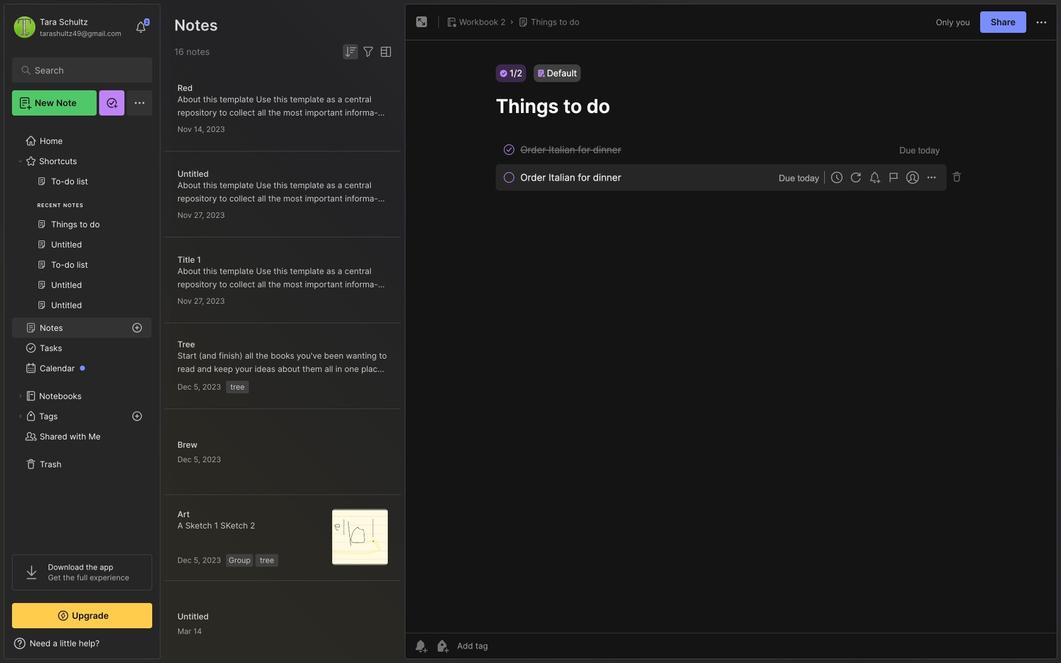 Task type: describe. For each thing, give the bounding box(es) containing it.
Add tag field
[[456, 641, 551, 652]]

add tag image
[[435, 639, 450, 654]]

click to collapse image
[[160, 640, 169, 655]]

Sort options field
[[343, 44, 358, 59]]

Note Editor text field
[[406, 40, 1057, 633]]

More actions field
[[1035, 14, 1050, 30]]

group inside tree
[[12, 171, 152, 323]]

Search text field
[[35, 64, 136, 76]]



Task type: locate. For each thing, give the bounding box(es) containing it.
main element
[[0, 0, 164, 664]]

add a reminder image
[[413, 639, 428, 654]]

add filters image
[[361, 44, 376, 59]]

expand tags image
[[16, 413, 24, 420]]

None search field
[[35, 63, 136, 78]]

group
[[12, 171, 152, 323]]

expand note image
[[415, 15, 430, 30]]

WHAT'S NEW field
[[4, 634, 160, 654]]

thumbnail image
[[332, 510, 388, 565]]

note window element
[[405, 4, 1058, 663]]

Account field
[[12, 15, 121, 40]]

expand notebooks image
[[16, 392, 24, 400]]

none search field inside main element
[[35, 63, 136, 78]]

Add filters field
[[361, 44, 376, 59]]

more actions image
[[1035, 15, 1050, 30]]

View options field
[[376, 44, 394, 59]]

tree inside main element
[[4, 123, 160, 544]]

tree
[[4, 123, 160, 544]]



Task type: vqa. For each thing, say whether or not it's contained in the screenshot.
Edit reminder field
no



